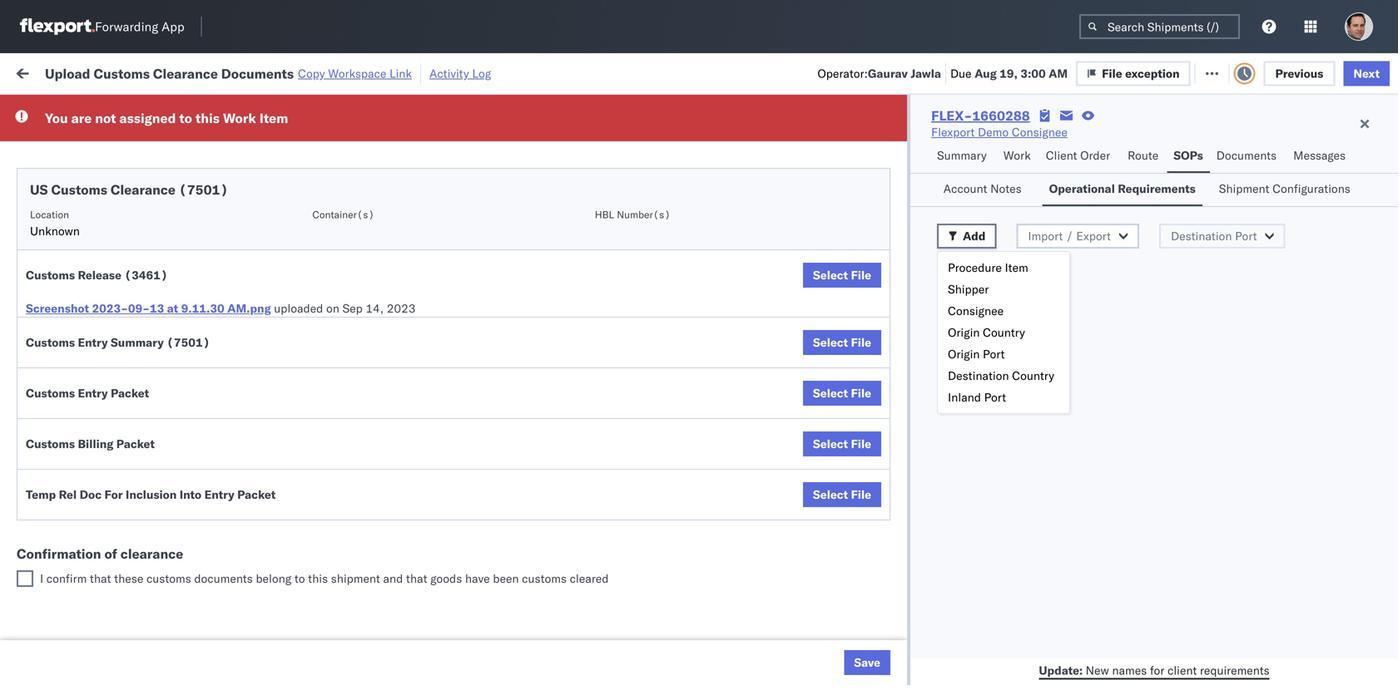 Task type: vqa. For each thing, say whether or not it's contained in the screenshot.
Messages Button
yes



Task type: locate. For each thing, give the bounding box(es) containing it.
from inside schedule pickup from los angeles international airport
[[129, 157, 154, 171]]

packet for customs billing packet
[[116, 437, 155, 451]]

numbers inside container numbers
[[1025, 143, 1066, 155]]

0 vertical spatial 1977428
[[955, 276, 1005, 290]]

1 horizontal spatial summary
[[937, 148, 987, 163]]

clearance inside upload customs clearance documents
[[129, 230, 182, 245]]

of up these
[[104, 546, 117, 563]]

1 digital from the top
[[915, 166, 949, 181]]

0 vertical spatial port
[[1235, 229, 1257, 243]]

status : ready for work, blocked, in progress
[[90, 103, 301, 116]]

est, left mar
[[318, 569, 343, 583]]

0 vertical spatial flex-2001714
[[919, 166, 1005, 181]]

0 horizontal spatial summary
[[111, 335, 164, 350]]

documents inside upload customs clearance documents
[[38, 247, 98, 261]]

2 confirm pickup from los angeles, ca link from the top
[[38, 376, 236, 409]]

shipper
[[948, 282, 989, 297]]

select for customs release (3461)
[[813, 268, 848, 283]]

import
[[140, 64, 178, 79], [1028, 229, 1063, 243]]

1 otter from the left
[[617, 129, 645, 144]]

3:30
[[268, 166, 293, 181], [268, 203, 293, 217]]

customs down screenshot
[[26, 335, 75, 350]]

3:00 right 19,
[[1021, 66, 1046, 81]]

3 schedule pickup from los angeles, ca button from the top
[[38, 559, 236, 594]]

0 horizontal spatial for
[[158, 103, 172, 116]]

est, right deadline
[[318, 129, 343, 144]]

country
[[983, 325, 1025, 340], [1012, 369, 1054, 383]]

batch action
[[1305, 64, 1378, 79]]

1 schedule delivery appointment from the top
[[38, 129, 205, 143]]

1 vertical spatial air
[[509, 239, 524, 254]]

2 select from the top
[[813, 335, 848, 350]]

0 horizontal spatial numbers
[[1025, 143, 1066, 155]]

from down 'customs entry summary (7501)'
[[123, 377, 147, 391]]

origin up flex-1911408
[[948, 325, 980, 340]]

schedule down proof
[[38, 486, 88, 501]]

upload for customs
[[38, 230, 76, 245]]

0 vertical spatial country
[[983, 325, 1025, 340]]

assigned
[[119, 110, 176, 126]]

los for 2nd confirm pickup from los angeles, ca "button"
[[150, 377, 169, 391]]

location unknown
[[30, 208, 80, 238]]

resize handle column header
[[238, 129, 258, 686], [423, 129, 443, 686], [481, 129, 501, 686], [589, 129, 609, 686], [697, 129, 717, 686], [864, 129, 884, 686], [997, 129, 1017, 686], [1105, 129, 1125, 686], [1313, 129, 1333, 686], [1368, 129, 1388, 686]]

5 ca from the top
[[38, 540, 54, 554]]

10:30
[[268, 312, 300, 327]]

pickup down 2023-
[[84, 340, 120, 355]]

0 vertical spatial western
[[868, 166, 912, 181]]

schedule pickup from los angeles international airport button
[[38, 156, 236, 191]]

products,
[[756, 129, 807, 144]]

0 horizontal spatial 3:00
[[268, 239, 293, 254]]

that right and
[[406, 572, 427, 586]]

for left 'client' at bottom
[[1150, 664, 1165, 678]]

est, for schedule delivery appointment link associated with 2:59 am est, feb 17, 2023
[[318, 129, 343, 144]]

confirm pickup from los angeles, ca link for 2nd confirm pickup from los angeles, ca "button"
[[38, 376, 236, 409]]

this left "in"
[[195, 110, 220, 126]]

entry for summary
[[78, 335, 108, 350]]

0 vertical spatial digital
[[915, 166, 949, 181]]

1 vertical spatial 2001714
[[955, 203, 1005, 217]]

packet for customs entry packet
[[111, 386, 149, 401]]

air for 3:30 pm est, feb 17, 2023
[[509, 166, 524, 181]]

9 schedule from the top
[[38, 641, 88, 656]]

maeu1234567 for schedule delivery appointment
[[1025, 312, 1109, 327]]

am right 19,
[[1049, 66, 1068, 81]]

2 digital from the top
[[915, 203, 949, 217]]

est, down deadline button
[[317, 166, 342, 181]]

upload up by:
[[45, 65, 90, 82]]

flex- for 'schedule pickup from los angeles international airport' button
[[919, 166, 955, 181]]

8 schedule from the top
[[38, 560, 88, 574]]

flexport
[[931, 125, 975, 139]]

flex- for 3rd schedule pickup from los angeles, ca button from the bottom of the page
[[919, 276, 955, 290]]

los for 2nd schedule pickup from los angeles, ca button from the bottom
[[157, 523, 176, 538]]

1 vertical spatial maeu1234567
[[1025, 312, 1109, 327]]

maeu1234567 up 'demu1232567'
[[1025, 312, 1109, 327]]

3:30 down deadline
[[268, 166, 293, 181]]

that down the 'confirmation of clearance'
[[90, 572, 111, 586]]

2 flex-2001714 from the top
[[919, 203, 1005, 217]]

1 schedule delivery appointment button from the top
[[38, 128, 205, 146]]

pm down container(s)
[[296, 239, 314, 254]]

flex-2001714
[[919, 166, 1005, 181], [919, 203, 1005, 217]]

2 vertical spatial ocean
[[509, 569, 543, 583]]

0 vertical spatial confirm pickup from los angeles, ca
[[38, 340, 218, 371]]

2 vertical spatial 17,
[[368, 203, 387, 217]]

mode button
[[501, 132, 593, 149]]

2 confirm from the top
[[38, 377, 81, 391]]

are
[[71, 110, 92, 126]]

schedule pickup from los angeles, ca link for 3rd schedule pickup from los angeles, ca button from the bottom of the page
[[38, 266, 236, 299]]

entry right into on the bottom left of page
[[204, 488, 234, 502]]

(7501) down angeles
[[179, 181, 228, 198]]

from for 3rd schedule pickup from los angeles, ca button from the bottom of the page
[[129, 267, 154, 281]]

1 appointment from the top
[[136, 129, 205, 143]]

1 vertical spatial upload
[[38, 230, 76, 245]]

requirements
[[947, 305, 1017, 320], [1200, 664, 1270, 678]]

1 horizontal spatial customs
[[522, 572, 567, 586]]

1 western from the top
[[868, 166, 912, 181]]

work
[[181, 64, 210, 79], [223, 110, 256, 126], [1003, 148, 1031, 163]]

7 schedule from the top
[[38, 523, 88, 538]]

flex-2001714 up add button
[[919, 203, 1005, 217]]

summary down flex-1988285
[[937, 148, 987, 163]]

2 confirm pickup from los angeles, ca from the top
[[38, 377, 218, 408]]

destination inside button
[[1171, 229, 1232, 243]]

appointment down us customs clearance (7501)
[[136, 202, 205, 216]]

upload inside upload customs clearance documents
[[38, 230, 76, 245]]

summary down 09-
[[111, 335, 164, 350]]

import inside button
[[1028, 229, 1063, 243]]

2 vertical spatial entry
[[204, 488, 234, 502]]

appointment for schedule delivery appointment link for 10:30 pm est, feb 21, 2023
[[136, 312, 205, 326]]

2 bookings from the top
[[726, 422, 774, 437]]

los up clearance
[[157, 523, 176, 538]]

schedule delivery appointment button down us customs clearance (7501)
[[38, 201, 205, 219]]

schedule up international
[[38, 157, 88, 171]]

resize handle column header for deadline
[[423, 129, 443, 686]]

destination port button
[[1159, 224, 1285, 249]]

schedule delivery appointment down these
[[38, 641, 205, 656]]

0 horizontal spatial item
[[259, 110, 288, 126]]

for left work,
[[158, 103, 172, 116]]

to
[[179, 110, 192, 126], [294, 572, 305, 586]]

3:30 pm est, feb 17, 2023 up 3:00 pm est, feb 20, 2023
[[268, 203, 418, 217]]

1 confirm from the top
[[38, 340, 81, 355]]

flexport. image
[[20, 18, 95, 35]]

from
[[129, 157, 154, 171], [129, 267, 154, 281], [123, 340, 147, 355], [123, 377, 147, 391], [129, 486, 154, 501], [129, 523, 154, 538], [129, 560, 154, 574]]

confirm pickup from los angeles, ca button
[[38, 339, 236, 374], [38, 376, 236, 411]]

am right belong
[[296, 569, 315, 583]]

1 ca from the top
[[38, 283, 54, 298]]

from for 1st schedule pickup from los angeles, ca button from the bottom
[[129, 560, 154, 574]]

1 maeu1234567 from the top
[[1025, 275, 1109, 290]]

2 vertical spatial air
[[509, 459, 524, 474]]

ca for 2nd confirm pickup from los angeles, ca "button" from the bottom
[[38, 357, 54, 371]]

1 flex-2001714 from the top
[[919, 166, 1005, 181]]

batch
[[1305, 64, 1338, 79]]

(7501) for customs entry summary (7501)
[[167, 335, 210, 350]]

2 lcl from the top
[[546, 312, 567, 327]]

1977428
[[955, 276, 1005, 290], [955, 312, 1005, 327], [955, 386, 1005, 400]]

1 vertical spatial western
[[868, 203, 912, 217]]

los for 'schedule pickup from los angeles international airport' button
[[157, 157, 176, 171]]

1 vertical spatial integration test account - western digital
[[726, 203, 949, 217]]

0 horizontal spatial import
[[140, 64, 178, 79]]

and
[[383, 572, 403, 586]]

4 schedule pickup from los angeles, ca from the top
[[38, 560, 224, 591]]

due aug 19, 3:00 am
[[950, 66, 1068, 81]]

-
[[698, 129, 705, 144], [858, 166, 865, 181], [858, 203, 865, 217], [750, 239, 757, 254], [858, 239, 865, 254], [784, 276, 791, 290], [675, 312, 683, 327], [784, 312, 791, 327], [784, 386, 791, 400], [750, 459, 757, 474], [858, 459, 865, 474]]

lcl for otter products - test account
[[546, 129, 567, 144]]

2001714
[[955, 166, 1005, 181], [955, 203, 1005, 217]]

2023 left snooze
[[390, 129, 419, 144]]

3 select from the top
[[813, 386, 848, 401]]

3 bookings from the top
[[726, 496, 774, 510]]

ocean lcl for otter
[[509, 129, 567, 144]]

1 horizontal spatial at
[[337, 64, 348, 79]]

digital up add button
[[915, 203, 949, 217]]

resize handle column header for consignee
[[864, 129, 884, 686]]

0 vertical spatial import
[[140, 64, 178, 79]]

at left the risk
[[337, 64, 348, 79]]

4 schedule from the top
[[38, 267, 88, 281]]

1 horizontal spatial that
[[406, 572, 427, 586]]

1 integration test account - western digital from the top
[[726, 166, 949, 181]]

1 vertical spatial mawb1234
[[1133, 203, 1198, 217]]

1 vertical spatial summary
[[111, 335, 164, 350]]

lcl for honeywell - test account
[[546, 312, 567, 327]]

screenshot 2023-09-13 at 9.11.30 am.png link
[[26, 300, 271, 317]]

1 select from the top
[[813, 268, 848, 283]]

0 vertical spatial 3:00
[[1021, 66, 1046, 81]]

confirm for 2nd confirm pickup from los angeles, ca "button" from the bottom
[[38, 340, 81, 355]]

otter left name
[[617, 129, 645, 144]]

update: new names for client requirements
[[1039, 664, 1270, 678]]

pickup for 1st schedule pickup from los angeles, ca button from the bottom
[[91, 560, 126, 574]]

1 ocean lcl from the top
[[509, 129, 567, 144]]

1 schedule from the top
[[38, 129, 88, 143]]

documents
[[221, 65, 294, 82], [1216, 148, 1277, 163], [38, 247, 98, 261]]

los down "13"
[[150, 340, 169, 355]]

schedule for schedule pickup from los angeles, ca link for 1st schedule pickup from los angeles, ca button from the bottom
[[38, 560, 88, 574]]

entry for packet
[[78, 386, 108, 401]]

schedule for second schedule delivery appointment link from the bottom of the page
[[38, 202, 88, 216]]

2 schedule pickup from los angeles, ca from the top
[[38, 486, 224, 518]]

schedule pickup from los angeles, ca link for 1st schedule pickup from los angeles, ca button from the bottom
[[38, 559, 236, 592]]

pm for schedule delivery appointment
[[303, 312, 322, 327]]

0 horizontal spatial documents
[[38, 247, 98, 261]]

confirm pickup from los angeles, ca button down 'customs entry summary (7501)'
[[38, 376, 236, 411]]

2 horizontal spatial documents
[[1216, 148, 1277, 163]]

select
[[813, 268, 848, 283], [813, 335, 848, 350], [813, 386, 848, 401], [813, 437, 848, 451], [813, 488, 848, 502]]

schedule delivery appointment link for 2:59 am est, feb 17, 2023
[[38, 128, 205, 144]]

work inside button
[[1003, 148, 1031, 163]]

customs up customs billing packet
[[26, 386, 75, 401]]

1 schedule pickup from los angeles, ca from the top
[[38, 267, 224, 298]]

packet
[[111, 386, 149, 401], [116, 437, 155, 451], [237, 488, 276, 502]]

0 vertical spatial confirm
[[38, 340, 81, 355]]

schedule up screenshot
[[38, 267, 88, 281]]

1 ocean from the top
[[509, 129, 543, 144]]

1 schedule pickup from los angeles, ca button from the top
[[38, 266, 236, 301]]

1 vertical spatial digital
[[915, 203, 949, 217]]

airport
[[109, 174, 146, 188]]

id
[[913, 136, 923, 149]]

0 horizontal spatial destination
[[948, 369, 1009, 383]]

4 select file button from the top
[[803, 432, 881, 457]]

0 vertical spatial destination
[[1171, 229, 1232, 243]]

delivery for 10:30 pm est, feb 21, 2023's schedule delivery appointment button
[[91, 312, 133, 326]]

9 resize handle column header from the left
[[1313, 129, 1333, 686]]

2 maeu1234567 from the top
[[1025, 312, 1109, 327]]

17, up the 20,
[[368, 203, 387, 217]]

2 resize handle column header from the left
[[423, 129, 443, 686]]

1 vertical spatial clearance
[[111, 181, 175, 198]]

schedule down confirm
[[38, 641, 88, 656]]

of right proof
[[110, 458, 121, 473]]

summary
[[937, 148, 987, 163], [111, 335, 164, 350]]

aug
[[975, 66, 997, 81]]

track
[[430, 64, 457, 79]]

ca
[[38, 283, 54, 298], [38, 357, 54, 371], [38, 393, 54, 408], [38, 503, 54, 518], [38, 540, 54, 554], [38, 576, 54, 591]]

client
[[1168, 664, 1197, 678]]

schedule inside schedule pickup from los angeles international airport
[[38, 157, 88, 171]]

1 air from the top
[[509, 166, 524, 181]]

summary inside "button"
[[937, 148, 987, 163]]

into
[[180, 488, 201, 502]]

client order button
[[1039, 141, 1121, 173]]

flex-1660288 link
[[931, 107, 1030, 124]]

client inside button
[[617, 136, 644, 149]]

1 horizontal spatial numbers
[[1194, 136, 1235, 149]]

1 flex-1977428 from the top
[[919, 276, 1005, 290]]

0 vertical spatial integration test account - western digital
[[726, 166, 949, 181]]

1 horizontal spatial on
[[414, 64, 427, 79]]

2 vertical spatial 1977428
[[955, 386, 1005, 400]]

select file for customs release (3461)
[[813, 268, 871, 283]]

2023 right 25, on the left bottom of page
[[397, 459, 426, 474]]

0 vertical spatial schedule delivery appointment link
[[38, 128, 205, 144]]

2 schedule pickup from los angeles, ca button from the top
[[38, 522, 236, 557]]

2 schedule delivery appointment button from the top
[[38, 201, 205, 219]]

import inside button
[[140, 64, 178, 79]]

documents for upload customs clearance documents copy workspace link
[[221, 65, 294, 82]]

7 resize handle column header from the left
[[997, 129, 1017, 686]]

exception
[[1138, 64, 1192, 79], [1125, 66, 1180, 81]]

2 1977428 from the top
[[955, 312, 1005, 327]]

destination down shipment
[[1171, 229, 1232, 243]]

1 vertical spatial work
[[223, 110, 256, 126]]

2 customs from the left
[[522, 572, 567, 586]]

delivery inside upload proof of delivery link
[[124, 458, 167, 473]]

feb down workspace
[[346, 129, 366, 144]]

778 at risk
[[313, 64, 370, 79]]

delivery for second schedule delivery appointment button from the top
[[91, 202, 133, 216]]

1 vertical spatial 3:00
[[268, 239, 293, 254]]

flex-2001714 up account notes
[[919, 166, 1005, 181]]

on right link
[[414, 64, 427, 79]]

2001714 down account notes
[[955, 203, 1005, 217]]

0 vertical spatial 3:30 pm est, feb 17, 2023
[[268, 166, 418, 181]]

schedule delivery appointment for schedule delivery appointment button associated with 2:59 am est, feb 17, 2023
[[38, 129, 205, 143]]

port down shipment
[[1235, 229, 1257, 243]]

1 vertical spatial confirm pickup from los angeles, ca
[[38, 377, 218, 408]]

ocean for otter products - test account
[[509, 129, 543, 144]]

0 vertical spatial confirm pickup from los angeles, ca button
[[38, 339, 236, 374]]

1 confirm pickup from los angeles, ca button from the top
[[38, 339, 236, 374]]

import for import / export
[[1028, 229, 1063, 243]]

0 vertical spatial of
[[110, 458, 121, 473]]

2 vertical spatial work
[[1003, 148, 1031, 163]]

at
[[337, 64, 348, 79], [167, 301, 178, 316]]

0 vertical spatial at
[[337, 64, 348, 79]]

confirm pickup from los angeles, ca link down 09-
[[38, 339, 236, 372]]

work,
[[175, 103, 201, 116]]

schedule delivery appointment down not
[[38, 129, 205, 143]]

add button
[[937, 224, 996, 249]]

flex
[[892, 136, 911, 149]]

1 vertical spatial destination
[[948, 369, 1009, 383]]

port
[[1235, 229, 1257, 243], [983, 347, 1005, 362], [984, 390, 1006, 405]]

2 vertical spatial clearance
[[129, 230, 182, 245]]

2:59 for 2:59 am est, mar 3, 2023
[[268, 569, 293, 583]]

0 vertical spatial flex-1977428
[[919, 276, 1005, 290]]

pm for upload customs clearance documents
[[296, 239, 314, 254]]

1 vertical spatial documents
[[1216, 148, 1277, 163]]

2 select file button from the top
[[803, 330, 881, 355]]

pickup down upload customs clearance documents
[[91, 267, 126, 281]]

nyku9743990
[[1025, 129, 1107, 144]]

digital down 'id'
[[915, 166, 949, 181]]

5 select file button from the top
[[803, 483, 881, 508]]

schedule delivery appointment up 'customs entry summary (7501)'
[[38, 312, 205, 326]]

flex-1977428 down shipper on the right of the page
[[919, 312, 1005, 327]]

select for temp rel doc for inclusion into entry packet
[[813, 488, 848, 502]]

pm for schedule pickup from los angeles international airport
[[296, 166, 314, 181]]

ca for 1st schedule pickup from los angeles, ca button from the bottom
[[38, 576, 54, 591]]

3:30 pm est, feb 17, 2023 down deadline button
[[268, 166, 418, 181]]

angeles, for 3rd schedule pickup from los angeles, ca link from the bottom of the page
[[179, 486, 224, 501]]

2 that from the left
[[406, 572, 427, 586]]

2001714 up account notes
[[955, 166, 1005, 181]]

1 horizontal spatial item
[[1005, 260, 1028, 275]]

delivery
[[91, 129, 133, 143], [91, 202, 133, 216], [91, 312, 133, 326], [124, 458, 167, 473], [91, 641, 133, 656]]

3 schedule pickup from los angeles, ca link from the top
[[38, 522, 236, 555]]

am.png
[[227, 301, 271, 316]]

pm right 12:00
[[303, 459, 322, 474]]

2 vertical spatial upload
[[38, 458, 76, 473]]

pm down deadline
[[296, 166, 314, 181]]

1 confirm pickup from los angeles, ca from the top
[[38, 340, 218, 371]]

5 schedule from the top
[[38, 312, 88, 326]]

6 ca from the top
[[38, 576, 54, 591]]

1 lcl from the top
[[546, 129, 567, 144]]

1977428 down procedure
[[955, 276, 1005, 290]]

1 vertical spatial confirm
[[38, 377, 81, 391]]

3 schedule pickup from los angeles, ca from the top
[[38, 523, 224, 554]]

air for 12:00 pm est, feb 25, 2023
[[509, 459, 524, 474]]

confirm pickup from los angeles, ca for 2nd confirm pickup from los angeles, ca "button"
[[38, 377, 218, 408]]

shipment
[[1219, 181, 1269, 196]]

angeles, for 2nd confirm pickup from los angeles, ca "button" from the bottom's confirm pickup from los angeles, ca link
[[172, 340, 218, 355]]

operator:
[[818, 66, 868, 81]]

ca up i
[[38, 540, 54, 554]]

1 vertical spatial schedule delivery appointment link
[[38, 201, 205, 218]]

3 select file from the top
[[813, 386, 871, 401]]

1 horizontal spatial 3:00
[[1021, 66, 1046, 81]]

consignee inside procedure item shipper consignee origin country origin port destination country inland port
[[948, 304, 1004, 318]]

1 vertical spatial flex-2001714
[[919, 203, 1005, 217]]

appointment
[[136, 129, 205, 143], [136, 202, 205, 216], [136, 312, 205, 326], [136, 641, 205, 656]]

maeu1234567 for schedule pickup from los angeles, ca
[[1025, 275, 1109, 290]]

numbers inside button
[[1194, 136, 1235, 149]]

progress
[[260, 103, 301, 116]]

destination down '1911408'
[[948, 369, 1009, 383]]

0 vertical spatial 2:59
[[268, 129, 293, 144]]

test
[[708, 129, 731, 144], [786, 166, 808, 181], [786, 203, 808, 217], [678, 239, 700, 254], [786, 239, 808, 254], [794, 276, 816, 290], [686, 312, 708, 327], [794, 312, 816, 327], [777, 349, 799, 364], [794, 386, 816, 400], [777, 422, 799, 437], [678, 459, 700, 474], [786, 459, 808, 474], [777, 496, 799, 510], [777, 642, 799, 657]]

schedule down you
[[38, 129, 88, 143]]

0 vertical spatial summary
[[937, 148, 987, 163]]

1 horizontal spatial documents
[[221, 65, 294, 82]]

pickup down upload proof of delivery button
[[91, 486, 126, 501]]

est, down 12:00 pm est, feb 25, 2023
[[318, 496, 343, 510]]

mawb1234 up requirements
[[1133, 166, 1198, 181]]

am down 'progress'
[[296, 129, 315, 144]]

8 resize handle column header from the left
[[1105, 129, 1125, 686]]

air for 3:00 pm est, feb 20, 2023
[[509, 239, 524, 254]]

angeles, for schedule pickup from los angeles, ca link for 1st schedule pickup from los angeles, ca button from the bottom
[[179, 560, 224, 574]]

2 vertical spatial 2:59
[[268, 569, 293, 583]]

2 ca from the top
[[38, 357, 54, 371]]

1 vertical spatial packet
[[116, 437, 155, 451]]

3 select file button from the top
[[803, 381, 881, 406]]

3 schedule delivery appointment from the top
[[38, 312, 205, 326]]

1 vertical spatial country
[[1012, 369, 1054, 383]]

documents inside 'button'
[[1216, 148, 1277, 163]]

consignee
[[1012, 125, 1068, 139], [726, 136, 774, 149], [948, 304, 1004, 318], [802, 349, 858, 364], [802, 422, 858, 437], [802, 496, 858, 510], [802, 642, 858, 657]]

select for customs entry packet
[[813, 386, 848, 401]]

account inside "button"
[[943, 181, 987, 196]]

hbl
[[595, 208, 614, 221]]

1 2:59 from the top
[[268, 129, 293, 144]]

app
[[162, 19, 184, 35]]

origin
[[948, 325, 980, 340], [948, 347, 980, 362]]

4 appointment from the top
[[136, 641, 205, 656]]

1 horizontal spatial client
[[1046, 148, 1077, 163]]

ca down the confirmation
[[38, 576, 54, 591]]

schedule pickup from los angeles, ca for 1st schedule pickup from los angeles, ca button from the bottom
[[38, 560, 224, 591]]

2 vertical spatial schedule delivery appointment link
[[38, 311, 205, 327]]

2023 right 14,
[[387, 301, 416, 316]]

on
[[414, 64, 427, 79], [326, 301, 339, 316]]

from down temp rel doc for inclusion into entry packet at bottom
[[129, 560, 154, 574]]

delivery down these
[[91, 641, 133, 656]]

customs
[[94, 65, 150, 82], [51, 181, 107, 198], [79, 230, 126, 245], [26, 268, 75, 283], [26, 335, 75, 350], [26, 386, 75, 401], [26, 437, 75, 451]]

documents down unknown
[[38, 247, 98, 261]]

3 schedule delivery appointment button from the top
[[38, 311, 205, 329]]

documents up "in"
[[221, 65, 294, 82]]

1 vertical spatial this
[[308, 572, 328, 586]]

0 vertical spatial entry
[[78, 335, 108, 350]]

5 select file from the top
[[813, 488, 871, 502]]

4 schedule delivery appointment from the top
[[38, 641, 205, 656]]

3:00 up uploaded on the left top of page
[[268, 239, 293, 254]]

customs up release
[[79, 230, 126, 245]]

1 schedule pickup from los angeles, ca link from the top
[[38, 266, 236, 299]]

otter for otter products, llc
[[726, 129, 753, 144]]

0 horizontal spatial that
[[90, 572, 111, 586]]

confirm
[[46, 572, 87, 586]]

upload customs clearance documents copy workspace link
[[45, 65, 412, 82]]

los right these
[[157, 560, 176, 574]]

confirm
[[38, 340, 81, 355], [38, 377, 81, 391]]

activity
[[429, 66, 469, 81]]

delivery for schedule delivery appointment button associated with 2:59 am est, feb 17, 2023
[[91, 129, 133, 143]]

None checkbox
[[17, 571, 33, 588]]

demu1232567
[[1025, 349, 1110, 363]]

2 2:59 from the top
[[268, 496, 293, 510]]

consignee button
[[717, 132, 867, 149]]

sep
[[342, 301, 363, 316]]

0 vertical spatial packet
[[111, 386, 149, 401]]

requirements right 'client' at bottom
[[1200, 664, 1270, 678]]

1 vertical spatial 2:59
[[268, 496, 293, 510]]

2 vertical spatial schedule pickup from los angeles, ca button
[[38, 559, 236, 594]]

los for 1st schedule pickup from los angeles, ca button from the bottom
[[157, 560, 176, 574]]

est, for upload customs clearance documents link
[[317, 239, 342, 254]]

3 schedule from the top
[[38, 202, 88, 216]]

2 otter from the left
[[726, 129, 753, 144]]

0 vertical spatial confirm pickup from los angeles, ca link
[[38, 339, 236, 372]]

import / export
[[1028, 229, 1111, 243]]

los up "13"
[[157, 267, 176, 281]]

pickup for 'schedule pickup from los angeles international airport' button
[[91, 157, 126, 171]]

next button
[[1343, 61, 1390, 86]]

schedule for schedule delivery appointment link associated with 2:59 am est, feb 17, 2023
[[38, 129, 88, 143]]

clearance
[[153, 65, 218, 82], [111, 181, 175, 198], [129, 230, 182, 245]]

file for customs entry packet
[[851, 386, 871, 401]]

appointment down these
[[136, 641, 205, 656]]

2023 right container(s)
[[389, 203, 418, 217]]

file exception
[[1115, 64, 1192, 79], [1102, 66, 1180, 81]]

0 vertical spatial documents
[[221, 65, 294, 82]]

ocean for honeywell - test account
[[509, 312, 543, 327]]

est, for "schedule pickup from los angeles international airport" link
[[317, 166, 342, 181]]

upload up rel
[[38, 458, 76, 473]]

1 horizontal spatial import
[[1028, 229, 1063, 243]]

1 vertical spatial for
[[1150, 664, 1165, 678]]

4 select file from the top
[[813, 437, 871, 451]]

port right 'inland'
[[984, 390, 1006, 405]]

1 vertical spatial flex-1977428
[[919, 312, 1005, 327]]

los
[[157, 157, 176, 171], [157, 267, 176, 281], [150, 340, 169, 355], [150, 377, 169, 391], [157, 486, 176, 501], [157, 523, 176, 538], [157, 560, 176, 574]]

shipment configurations
[[1219, 181, 1351, 196]]

delivery down us customs clearance (7501)
[[91, 202, 133, 216]]

work left 'progress'
[[223, 110, 256, 126]]

los inside schedule pickup from los angeles international airport
[[157, 157, 176, 171]]

1 vertical spatial lcl
[[546, 312, 567, 327]]

2 air from the top
[[509, 239, 524, 254]]

0 horizontal spatial requirements
[[947, 305, 1017, 320]]

pickup for 2nd schedule pickup from los angeles, ca button from the bottom
[[91, 523, 126, 538]]

2 horizontal spatial work
[[1003, 148, 1031, 163]]

ca up screenshot
[[38, 283, 54, 298]]

los left angeles
[[157, 157, 176, 171]]

upload inside button
[[38, 458, 76, 473]]

1 vertical spatial to
[[294, 572, 305, 586]]

0 vertical spatial for
[[158, 103, 172, 116]]

customs down clearance
[[146, 572, 191, 586]]

1 confirm pickup from los angeles, ca link from the top
[[38, 339, 236, 372]]

3,
[[371, 569, 382, 583]]

integration test account - on ag
[[617, 239, 797, 254], [726, 239, 905, 254], [617, 459, 797, 474], [726, 459, 905, 474]]

mbl/mawb
[[1133, 136, 1191, 149]]

mawb1234
[[1133, 166, 1198, 181], [1133, 203, 1198, 217]]

6 resize handle column header from the left
[[864, 129, 884, 686]]

1 vertical spatial requirements
[[1200, 664, 1270, 678]]

resize handle column header for workitem
[[238, 129, 258, 686]]

flex- for 10:30 pm est, feb 21, 2023's schedule delivery appointment button
[[919, 312, 955, 327]]

pickup inside schedule pickup from los angeles international airport
[[91, 157, 126, 171]]

otter left products,
[[726, 129, 753, 144]]

1977428 for schedule pickup from los angeles, ca
[[955, 276, 1005, 290]]

select file button for customs release (3461)
[[803, 263, 881, 288]]

work down flexport demo consignee link
[[1003, 148, 1031, 163]]

1 horizontal spatial work
[[223, 110, 256, 126]]

schedule left 2023-
[[38, 312, 88, 326]]

schedule delivery appointment button for 10:30 pm est, feb 21, 2023
[[38, 311, 205, 329]]

3 schedule delivery appointment link from the top
[[38, 311, 205, 327]]

10 resize handle column header from the left
[[1368, 129, 1388, 686]]

1 vertical spatial (7501)
[[167, 335, 210, 350]]

1988285
[[955, 129, 1005, 144]]

1 vertical spatial origin
[[948, 347, 980, 362]]

1 resize handle column header from the left
[[238, 129, 258, 686]]

1 schedule delivery appointment link from the top
[[38, 128, 205, 144]]

0 vertical spatial mawb1234
[[1133, 166, 1198, 181]]

0 horizontal spatial otter
[[617, 129, 645, 144]]

13
[[150, 301, 164, 316]]

2:59 right documents
[[268, 569, 293, 583]]

schedule delivery appointment button for 2:59 am est, feb 17, 2023
[[38, 128, 205, 146]]

screenshot 2023-09-13 at 9.11.30 am.png uploaded on sep 14, 2023
[[26, 301, 416, 316]]

origin up 'inland'
[[948, 347, 980, 362]]

schedule up the confirmation
[[38, 523, 88, 538]]

1 vertical spatial schedule delivery appointment button
[[38, 201, 205, 219]]

western
[[868, 166, 912, 181], [868, 203, 912, 217]]

1 3:30 pm est, feb 17, 2023 from the top
[[268, 166, 418, 181]]

operator: gaurav jawla
[[818, 66, 941, 81]]

from right for
[[129, 486, 154, 501]]

mar
[[346, 569, 368, 583]]

client inside button
[[1046, 148, 1077, 163]]

3 maeu1234567 from the top
[[1025, 385, 1109, 400]]

0 vertical spatial 3:30
[[268, 166, 293, 181]]

port inside button
[[1235, 229, 1257, 243]]

temp
[[26, 488, 56, 502]]



Task type: describe. For each thing, give the bounding box(es) containing it.
select file button for customs entry summary (7501)
[[803, 330, 881, 355]]

forwarding
[[95, 19, 158, 35]]

1 bookings test consignee from the top
[[726, 349, 858, 364]]

of inside button
[[110, 458, 121, 473]]

otter products - test account
[[617, 129, 777, 144]]

numbers for mbl/mawb numbers
[[1194, 136, 1235, 149]]

from for 'schedule pickup from los angeles international airport' button
[[129, 157, 154, 171]]

3 bookings test consignee from the top
[[726, 496, 858, 510]]

item inside procedure item shipper consignee origin country origin port destination country inland port
[[1005, 260, 1028, 275]]

2023 right the 20,
[[389, 239, 418, 254]]

778
[[313, 64, 334, 79]]

resize handle column header for flex id
[[997, 129, 1017, 686]]

schedule delivery appointment for 10:30 pm est, feb 21, 2023's schedule delivery appointment button
[[38, 312, 205, 326]]

customs up :
[[94, 65, 150, 82]]

appointment for second schedule delivery appointment link from the bottom of the page
[[136, 202, 205, 216]]

feb left the 21,
[[352, 312, 373, 327]]

destination port
[[1171, 229, 1257, 243]]

save button
[[844, 651, 890, 676]]

am for 2:59 am est, mar 3, 2023
[[296, 569, 315, 583]]

customs up screenshot
[[26, 268, 75, 283]]

file for customs entry summary (7501)
[[851, 335, 871, 350]]

2 schedule delivery appointment link from the top
[[38, 201, 205, 218]]

flexport demo consignee
[[931, 125, 1068, 139]]

am for 2:59 am est, feb 17, 2023
[[296, 129, 315, 144]]

documents button
[[1210, 141, 1287, 173]]

pickup for 3rd schedule pickup from los angeles, ca button from the bottom of the page
[[91, 267, 126, 281]]

3 1977428 from the top
[[955, 386, 1005, 400]]

1 mawb1234 from the top
[[1133, 166, 1198, 181]]

2023 right the 21,
[[397, 312, 426, 327]]

21,
[[376, 312, 394, 327]]

save
[[854, 656, 881, 670]]

my
[[17, 60, 43, 83]]

2:59 for 2:59 am est, feb 28, 2023
[[268, 496, 293, 510]]

3 resize handle column header from the left
[[481, 129, 501, 686]]

screenshot
[[26, 301, 89, 316]]

for
[[104, 488, 123, 502]]

workitem
[[18, 136, 62, 149]]

flex-1977428 for schedule delivery appointment
[[919, 312, 1005, 327]]

pickup for 2nd confirm pickup from los angeles, ca "button"
[[84, 377, 120, 391]]

17, for air
[[368, 166, 387, 181]]

otter for otter products - test account
[[617, 129, 645, 144]]

import / export button
[[1016, 224, 1139, 249]]

1 vertical spatial port
[[983, 347, 1005, 362]]

ca for 3rd schedule pickup from los angeles, ca button from the bottom of the page
[[38, 283, 54, 298]]

uploaded
[[274, 301, 323, 316]]

angeles, for schedule pickup from los angeles, ca link associated with 2nd schedule pickup from los angeles, ca button from the bottom
[[179, 523, 224, 538]]

2 mawb1234 from the top
[[1133, 203, 1198, 217]]

import work
[[140, 64, 210, 79]]

2 origin from the top
[[948, 347, 980, 362]]

2 vertical spatial packet
[[237, 488, 276, 502]]

los for 3rd schedule pickup from los angeles, ca button from the bottom of the page
[[157, 267, 176, 281]]

/
[[1066, 229, 1073, 243]]

pm up 3:00 pm est, feb 20, 2023
[[296, 203, 314, 217]]

schedule pickup from los angeles, ca for 3rd schedule pickup from los angeles, ca button from the bottom of the page
[[38, 267, 224, 298]]

you
[[45, 110, 68, 126]]

flex- for upload customs clearance documents button
[[919, 239, 955, 254]]

1660288
[[972, 107, 1030, 124]]

feb left the 20,
[[345, 239, 366, 254]]

est, up 3:00 pm est, feb 20, 2023
[[317, 203, 342, 217]]

operational
[[1049, 181, 1115, 196]]

upload for proof
[[38, 458, 76, 473]]

doc
[[80, 488, 102, 502]]

2 3:30 from the top
[[268, 203, 293, 217]]

upload customs clearance documents link
[[38, 229, 236, 263]]

flex-1977428 for schedule pickup from los angeles, ca
[[919, 276, 1005, 290]]

flex- for schedule delivery appointment button associated with 2:59 am est, feb 17, 2023
[[919, 129, 955, 144]]

location
[[30, 208, 69, 221]]

file for temp rel doc for inclusion into entry packet
[[851, 488, 871, 502]]

ca for 2nd confirm pickup from los angeles, ca "button"
[[38, 393, 54, 408]]

flex-1911408
[[919, 349, 1005, 364]]

2023 right 28,
[[390, 496, 419, 510]]

4 bookings from the top
[[726, 642, 774, 657]]

import for import work
[[140, 64, 178, 79]]

feb left 25, on the left bottom of page
[[352, 459, 373, 474]]

2150210
[[955, 239, 1005, 254]]

2 schedule pickup from los angeles, ca link from the top
[[38, 486, 236, 519]]

activity log button
[[429, 63, 491, 84]]

number(s)
[[617, 208, 670, 221]]

(7501) for us customs clearance (7501)
[[179, 181, 228, 198]]

schedule for schedule delivery appointment link for 10:30 pm est, feb 21, 2023
[[38, 312, 88, 326]]

select file button for temp rel doc for inclusion into entry packet
[[803, 483, 881, 508]]

customs up location
[[51, 181, 107, 198]]

confirm pickup from los angeles, ca link for 2nd confirm pickup from los angeles, ca "button" from the bottom
[[38, 339, 236, 372]]

from for 2nd confirm pickup from los angeles, ca "button"
[[123, 377, 147, 391]]

pickup for 2nd confirm pickup from los angeles, ca "button" from the bottom
[[84, 340, 120, 355]]

procedure
[[948, 260, 1002, 275]]

2 vertical spatial port
[[984, 390, 1006, 405]]

action
[[1341, 64, 1378, 79]]

los left into on the bottom left of page
[[157, 486, 176, 501]]

flex-2150210
[[919, 239, 1005, 254]]

inclusion
[[126, 488, 177, 502]]

187
[[389, 64, 411, 79]]

names
[[1112, 664, 1147, 678]]

schedule pickup from los angeles, ca for 2nd schedule pickup from los angeles, ca button from the bottom
[[38, 523, 224, 554]]

0 vertical spatial requirements
[[947, 305, 1017, 320]]

Search Work text field
[[839, 60, 1021, 84]]

unknown
[[30, 224, 80, 238]]

products
[[648, 129, 695, 144]]

4 bookings test consignee from the top
[[726, 642, 858, 657]]

client name button
[[609, 132, 701, 149]]

2 integration test account - western digital from the top
[[726, 203, 949, 217]]

you are not assigned to this work item
[[45, 110, 288, 126]]

sops button
[[1167, 141, 1210, 173]]

0 vertical spatial item
[[259, 110, 288, 126]]

file for customs release (3461)
[[851, 268, 871, 283]]

work inside button
[[181, 64, 210, 79]]

9.11.30
[[181, 301, 224, 316]]

belong
[[256, 572, 291, 586]]

from for 2nd schedule pickup from los angeles, ca button from the bottom
[[129, 523, 154, 538]]

1 origin from the top
[[948, 325, 980, 340]]

select for customs entry summary (7501)
[[813, 335, 848, 350]]

confirmation of clearance
[[17, 546, 183, 563]]

resize handle column header for client name
[[697, 129, 717, 686]]

configurations
[[1273, 181, 1351, 196]]

services button
[[937, 262, 1022, 287]]

14,
[[366, 301, 384, 316]]

pm for upload proof of delivery
[[303, 459, 322, 474]]

customs entry packet
[[26, 386, 149, 401]]

documents
[[194, 572, 253, 586]]

1 customs from the left
[[146, 572, 191, 586]]

customs billing packet
[[26, 437, 155, 451]]

ocean fcl
[[509, 569, 568, 583]]

1 that from the left
[[90, 572, 111, 586]]

0 vertical spatial upload
[[45, 65, 90, 82]]

los for 2nd confirm pickup from los angeles, ca "button" from the bottom
[[150, 340, 169, 355]]

1 2001714 from the top
[[955, 166, 1005, 181]]

for for names
[[1150, 664, 1165, 678]]

i
[[40, 572, 43, 586]]

ocean lcl for honeywell
[[509, 312, 567, 327]]

0 vertical spatial on
[[414, 64, 427, 79]]

angeles, for confirm pickup from los angeles, ca link associated with 2nd confirm pickup from los angeles, ca "button"
[[172, 377, 218, 391]]

1 vertical spatial on
[[326, 301, 339, 316]]

est, for schedule delivery appointment link for 10:30 pm est, feb 21, 2023
[[324, 312, 349, 327]]

client order
[[1046, 148, 1110, 163]]

container(s)
[[312, 208, 374, 221]]

documents for upload customs clearance documents
[[38, 247, 98, 261]]

12:00
[[268, 459, 300, 474]]

2:59 am est, feb 28, 2023
[[268, 496, 419, 510]]

copy workspace link button
[[298, 66, 412, 81]]

1977428 for schedule delivery appointment
[[955, 312, 1005, 327]]

client for client name
[[617, 136, 644, 149]]

feb up 3:00 pm est, feb 20, 2023
[[345, 203, 366, 217]]

forwarding app link
[[20, 18, 184, 35]]

schedule for "schedule pickup from los angeles international airport" link
[[38, 157, 88, 171]]

flex id button
[[884, 132, 1000, 149]]

account notes button
[[937, 174, 1032, 206]]

017482927423
[[1133, 239, 1220, 254]]

customs release (3461)
[[26, 268, 168, 283]]

2 western from the top
[[868, 203, 912, 217]]

customs left billing
[[26, 437, 75, 451]]

customs entry summary (7501)
[[26, 335, 210, 350]]

2 2001714 from the top
[[955, 203, 1005, 217]]

2 confirm pickup from los angeles, ca button from the top
[[38, 376, 236, 411]]

angeles
[[179, 157, 221, 171]]

3 ocean from the top
[[509, 569, 543, 583]]

1 3:30 from the top
[[268, 166, 293, 181]]

select file for customs entry summary (7501)
[[813, 335, 871, 350]]

in
[[248, 103, 257, 116]]

mbl/mawb numbers button
[[1125, 132, 1317, 149]]

inland
[[948, 390, 981, 405]]

appointment for schedule delivery appointment link associated with 2:59 am est, feb 17, 2023
[[136, 129, 205, 143]]

select file button for customs billing packet
[[803, 432, 881, 457]]

schedule for schedule pickup from los angeles, ca link associated with 2nd schedule pickup from los angeles, ca button from the bottom
[[38, 523, 88, 538]]

flex id
[[892, 136, 923, 149]]

numbers for container numbers
[[1025, 143, 1066, 155]]

angeles, for 3rd schedule pickup from los angeles, ca button from the bottom of the page schedule pickup from los angeles, ca link
[[179, 267, 224, 281]]

shipment
[[331, 572, 380, 586]]

2 3:30 pm est, feb 17, 2023 from the top
[[268, 203, 418, 217]]

feb down deadline button
[[345, 166, 366, 181]]

25,
[[376, 459, 394, 474]]

name
[[647, 136, 673, 149]]

ca for 2nd schedule pickup from los angeles, ca button from the bottom
[[38, 540, 54, 554]]

2023 down deadline button
[[389, 166, 418, 181]]

3:00 pm est, feb 20, 2023
[[268, 239, 418, 254]]

est, for upload proof of delivery link
[[324, 459, 349, 474]]

from for 2nd confirm pickup from los angeles, ca "button" from the bottom
[[123, 340, 147, 355]]

1 horizontal spatial requirements
[[1200, 664, 1270, 678]]

10:30 pm est, feb 21, 2023
[[268, 312, 426, 327]]

2 bookings test consignee from the top
[[726, 422, 858, 437]]

consignee inside button
[[726, 136, 774, 149]]

select file for temp rel doc for inclusion into entry packet
[[813, 488, 871, 502]]

customs inside upload customs clearance documents
[[79, 230, 126, 245]]

1 vertical spatial of
[[104, 546, 117, 563]]

update:
[[1039, 664, 1083, 678]]

ready
[[126, 103, 156, 116]]

schedule delivery appointment for second schedule delivery appointment button from the top
[[38, 202, 205, 216]]

3 flex-1977428 from the top
[[919, 386, 1005, 400]]

clearance for us customs clearance (7501)
[[111, 181, 175, 198]]

select file for customs entry packet
[[813, 386, 871, 401]]

import work button
[[133, 53, 216, 91]]

sops
[[1174, 148, 1203, 163]]

container numbers
[[1025, 129, 1070, 155]]

messages
[[1293, 148, 1346, 163]]

confirmation
[[17, 546, 101, 563]]

services
[[949, 267, 993, 282]]

1 bookings from the top
[[726, 349, 774, 364]]

1 vertical spatial at
[[167, 301, 178, 316]]

0 horizontal spatial this
[[195, 110, 220, 126]]

clearance for upload customs clearance documents copy workspace link
[[153, 65, 218, 82]]

2:59 for 2:59 am est, feb 17, 2023
[[268, 129, 293, 144]]

destination inside procedure item shipper consignee origin country origin port destination country inland port
[[948, 369, 1009, 383]]

12:00 pm est, feb 25, 2023
[[268, 459, 426, 474]]

temp rel doc for inclusion into entry packet
[[26, 488, 276, 502]]

confirm for 2nd confirm pickup from los angeles, ca "button"
[[38, 377, 81, 391]]

forwarding app
[[95, 19, 184, 35]]

client for client order
[[1046, 148, 1077, 163]]

file for customs billing packet
[[851, 437, 871, 451]]

am for 2:59 am est, feb 28, 2023
[[296, 496, 315, 510]]

feb left 28,
[[346, 496, 366, 510]]

Search Shipments (/) text field
[[1079, 14, 1240, 39]]

0 horizontal spatial to
[[179, 110, 192, 126]]

2023 right 3,
[[385, 569, 414, 583]]

schedule delivery appointment link for 10:30 pm est, feb 21, 2023
[[38, 311, 205, 327]]

schedule for 3rd schedule pickup from los angeles, ca link from the bottom of the page
[[38, 486, 88, 501]]

1 horizontal spatial this
[[308, 572, 328, 586]]

mbl/mawb numbers
[[1133, 136, 1235, 149]]

4 ca from the top
[[38, 503, 54, 518]]

risk
[[351, 64, 370, 79]]

procedure item shipper consignee origin country origin port destination country inland port
[[948, 260, 1054, 405]]



